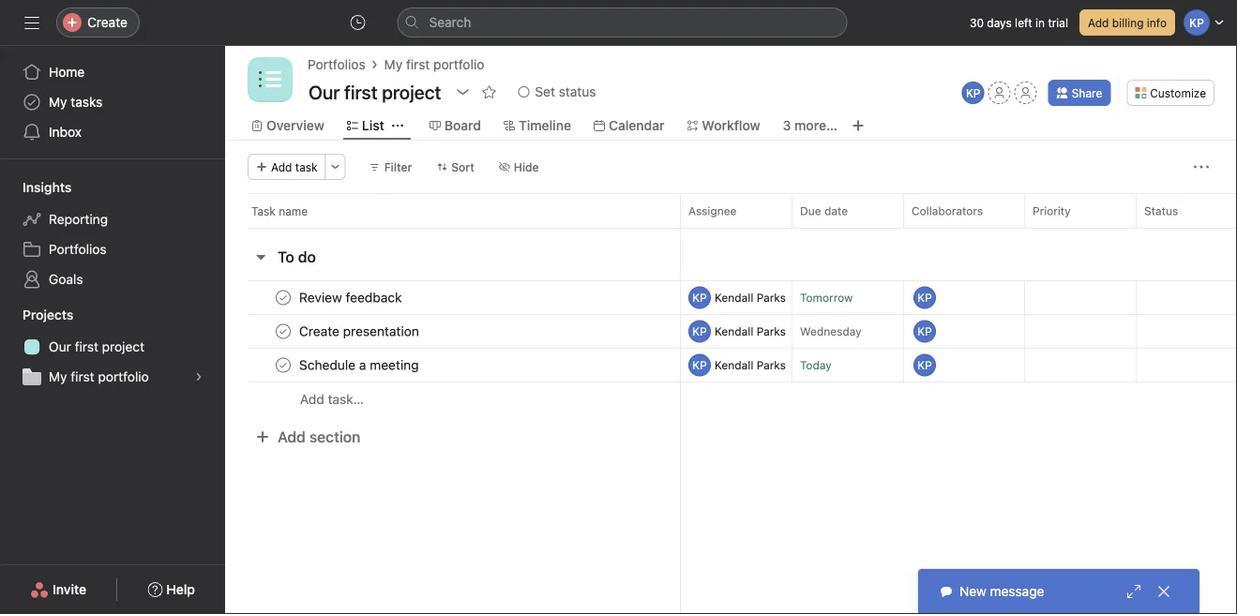 Task type: locate. For each thing, give the bounding box(es) containing it.
filter button
[[361, 154, 421, 180]]

first for my tasks
[[75, 339, 98, 355]]

first for reporting
[[71, 369, 94, 385]]

my tasks link
[[11, 87, 214, 117]]

row
[[225, 193, 1238, 228], [248, 227, 1238, 229], [225, 279, 1238, 317], [225, 313, 1238, 351], [225, 347, 1238, 384]]

2 vertical spatial parks
[[757, 359, 786, 372]]

add inside add section button
[[278, 428, 306, 446]]

1 vertical spatial portfolio
[[98, 369, 149, 385]]

1 vertical spatial kendall parks
[[715, 325, 786, 338]]

0 vertical spatial first
[[406, 57, 430, 72]]

1 vertical spatial portfolios link
[[11, 235, 214, 265]]

2 vertical spatial my
[[49, 369, 67, 385]]

2 vertical spatial first
[[71, 369, 94, 385]]

task…
[[328, 392, 364, 407]]

my first portfolio
[[384, 57, 485, 72], [49, 369, 149, 385]]

set status
[[535, 84, 596, 99]]

completed checkbox down completed option
[[272, 354, 295, 377]]

portfolios link down history icon at the top of page
[[308, 54, 366, 75]]

add left section
[[278, 428, 306, 446]]

my first portfolio link up 'show options' icon
[[384, 54, 485, 75]]

my tasks
[[49, 94, 103, 110]]

1 horizontal spatial my first portfolio
[[384, 57, 485, 72]]

my
[[384, 57, 403, 72], [49, 94, 67, 110], [49, 369, 67, 385]]

left
[[1016, 16, 1033, 29]]

2 vertical spatial kendall parks
[[715, 359, 786, 372]]

1 vertical spatial my first portfolio link
[[11, 362, 214, 392]]

my down 'our'
[[49, 369, 67, 385]]

to do button
[[278, 240, 316, 274]]

0 horizontal spatial portfolios
[[49, 242, 107, 257]]

0 vertical spatial portfolios
[[308, 57, 366, 72]]

1 vertical spatial kendall
[[715, 325, 754, 338]]

kendall parks for today
[[715, 359, 786, 372]]

completed image up completed option
[[272, 287, 295, 309]]

1 horizontal spatial portfolio
[[434, 57, 485, 72]]

0 vertical spatial parks
[[757, 291, 786, 305]]

portfolio down project
[[98, 369, 149, 385]]

review feedback cell
[[225, 281, 681, 315]]

portfolios inside insights element
[[49, 242, 107, 257]]

2 parks from the top
[[757, 325, 786, 338]]

kendall
[[715, 291, 754, 305], [715, 325, 754, 338], [715, 359, 754, 372]]

completed checkbox up completed option
[[272, 287, 295, 309]]

completed image down completed option
[[272, 354, 295, 377]]

1 kendall parks from the top
[[715, 291, 786, 305]]

2 vertical spatial kendall
[[715, 359, 754, 372]]

first inside our first project link
[[75, 339, 98, 355]]

1 completed image from the top
[[272, 287, 295, 309]]

None text field
[[304, 75, 446, 109]]

add task… row
[[225, 382, 1238, 417]]

see details, my first portfolio image
[[193, 372, 205, 383]]

1 kendall from the top
[[715, 291, 754, 305]]

goals
[[49, 272, 83, 287]]

my first portfolio inside "link"
[[49, 369, 149, 385]]

help
[[166, 582, 195, 598]]

add to starred image
[[482, 84, 497, 99]]

0 vertical spatial completed image
[[272, 287, 295, 309]]

our first project
[[49, 339, 145, 355]]

parks
[[757, 291, 786, 305], [757, 325, 786, 338], [757, 359, 786, 372]]

hide
[[514, 160, 539, 174]]

my first portfolio link inside projects 'element'
[[11, 362, 214, 392]]

first
[[406, 57, 430, 72], [75, 339, 98, 355], [71, 369, 94, 385]]

overview
[[267, 118, 325, 133]]

add left the billing at the top right
[[1089, 16, 1110, 29]]

add inside add task button
[[271, 160, 292, 174]]

parks left today at the right bottom
[[757, 359, 786, 372]]

workflow link
[[687, 115, 761, 136]]

kendall parks for tomorrow
[[715, 291, 786, 305]]

add billing info
[[1089, 16, 1167, 29]]

2 completed checkbox from the top
[[272, 354, 295, 377]]

timeline link
[[504, 115, 571, 136]]

0 vertical spatial my
[[384, 57, 403, 72]]

portfolios down history icon at the top of page
[[308, 57, 366, 72]]

tab actions image
[[392, 120, 403, 131]]

3 completed image from the top
[[272, 354, 295, 377]]

1 parks from the top
[[757, 291, 786, 305]]

sort
[[452, 160, 475, 174]]

home link
[[11, 57, 214, 87]]

projects
[[23, 307, 74, 323]]

create
[[87, 15, 128, 30]]

3 kendall parks from the top
[[715, 359, 786, 372]]

my up tab actions 'icon'
[[384, 57, 403, 72]]

add for add task
[[271, 160, 292, 174]]

completed image
[[272, 287, 295, 309], [272, 320, 295, 343], [272, 354, 295, 377]]

add left the task
[[271, 160, 292, 174]]

schedule a meeting cell
[[225, 348, 681, 383]]

Review feedback text field
[[296, 289, 408, 307]]

Completed checkbox
[[272, 287, 295, 309], [272, 354, 295, 377]]

0 vertical spatial kendall
[[715, 291, 754, 305]]

completed image inside review feedback cell
[[272, 287, 295, 309]]

projects button
[[0, 306, 74, 325]]

inbox link
[[11, 117, 214, 147]]

create button
[[56, 8, 140, 38]]

portfolios link down reporting
[[11, 235, 214, 265]]

add inside add billing info button
[[1089, 16, 1110, 29]]

header to do tree grid
[[225, 279, 1238, 417]]

0 vertical spatial completed checkbox
[[272, 287, 295, 309]]

first down search
[[406, 57, 430, 72]]

timeline
[[519, 118, 571, 133]]

Schedule a meeting text field
[[296, 356, 425, 375]]

0 horizontal spatial my first portfolio link
[[11, 362, 214, 392]]

0 horizontal spatial my first portfolio
[[49, 369, 149, 385]]

completed image inside the schedule a meeting cell
[[272, 354, 295, 377]]

completed image down to
[[272, 320, 295, 343]]

Completed checkbox
[[272, 320, 295, 343]]

2 kendall from the top
[[715, 325, 754, 338]]

customize button
[[1127, 80, 1215, 106]]

my inside projects 'element'
[[49, 369, 67, 385]]

invite
[[53, 582, 86, 598]]

1 vertical spatial my
[[49, 94, 67, 110]]

kp for wednesday
[[693, 325, 707, 338]]

add
[[1089, 16, 1110, 29], [271, 160, 292, 174], [300, 392, 324, 407], [278, 428, 306, 446]]

1 vertical spatial completed image
[[272, 320, 295, 343]]

history image
[[351, 15, 366, 30]]

more actions image right the task
[[330, 161, 341, 173]]

completed checkbox inside review feedback cell
[[272, 287, 295, 309]]

home
[[49, 64, 85, 80]]

parks left tomorrow
[[757, 291, 786, 305]]

3 parks from the top
[[757, 359, 786, 372]]

more actions image down customize
[[1195, 160, 1210, 175]]

completed image for tomorrow
[[272, 287, 295, 309]]

add left task…
[[300, 392, 324, 407]]

2 completed image from the top
[[272, 320, 295, 343]]

3 kendall from the top
[[715, 359, 754, 372]]

to do
[[278, 248, 316, 266]]

list image
[[259, 69, 282, 91]]

search list box
[[397, 8, 848, 38]]

hide button
[[491, 154, 548, 180]]

my first portfolio link down project
[[11, 362, 214, 392]]

portfolios
[[308, 57, 366, 72], [49, 242, 107, 257]]

parks left wednesday
[[757, 325, 786, 338]]

add for add task…
[[300, 392, 324, 407]]

2 kendall parks from the top
[[715, 325, 786, 338]]

first right 'our'
[[75, 339, 98, 355]]

portfolios down reporting
[[49, 242, 107, 257]]

0 horizontal spatial portfolio
[[98, 369, 149, 385]]

new message
[[960, 584, 1045, 600]]

portfolios link
[[308, 54, 366, 75], [11, 235, 214, 265]]

add for add section
[[278, 428, 306, 446]]

completed image inside create presentation cell
[[272, 320, 295, 343]]

0 vertical spatial my first portfolio
[[384, 57, 485, 72]]

kendall for wednesday
[[715, 325, 754, 338]]

add inside add task… button
[[300, 392, 324, 407]]

date
[[825, 205, 848, 218]]

in
[[1036, 16, 1045, 29]]

1 vertical spatial first
[[75, 339, 98, 355]]

tomorrow
[[801, 291, 853, 305]]

list link
[[347, 115, 385, 136]]

1 vertical spatial completed checkbox
[[272, 354, 295, 377]]

1 vertical spatial parks
[[757, 325, 786, 338]]

my first portfolio down our first project
[[49, 369, 149, 385]]

first down our first project
[[71, 369, 94, 385]]

0 vertical spatial my first portfolio link
[[384, 54, 485, 75]]

completed checkbox inside the schedule a meeting cell
[[272, 354, 295, 377]]

kendall parks
[[715, 291, 786, 305], [715, 325, 786, 338], [715, 359, 786, 372]]

1 completed checkbox from the top
[[272, 287, 295, 309]]

my left the tasks
[[49, 94, 67, 110]]

my inside global element
[[49, 94, 67, 110]]

0 vertical spatial portfolios link
[[308, 54, 366, 75]]

help button
[[135, 573, 207, 607]]

kp
[[967, 86, 981, 99], [693, 291, 707, 305], [693, 325, 707, 338], [693, 359, 707, 372]]

my first portfolio up 'show options' icon
[[384, 57, 485, 72]]

1 horizontal spatial portfolios link
[[308, 54, 366, 75]]

1 vertical spatial my first portfolio
[[49, 369, 149, 385]]

1 horizontal spatial my first portfolio link
[[384, 54, 485, 75]]

kp button
[[963, 82, 985, 104]]

insights button
[[0, 178, 72, 197]]

add task… button
[[300, 389, 364, 410]]

3 more…
[[783, 118, 838, 133]]

board
[[445, 118, 481, 133]]

0 vertical spatial kendall parks
[[715, 291, 786, 305]]

2 vertical spatial completed image
[[272, 354, 295, 377]]

portfolio up 'show options' icon
[[434, 57, 485, 72]]

completed image for today
[[272, 354, 295, 377]]

1 vertical spatial portfolios
[[49, 242, 107, 257]]

more actions image
[[1195, 160, 1210, 175], [330, 161, 341, 173]]



Task type: vqa. For each thing, say whether or not it's contained in the screenshot.
the top Mark complete image
no



Task type: describe. For each thing, give the bounding box(es) containing it.
tasks
[[71, 94, 103, 110]]

task
[[252, 205, 276, 218]]

calendar link
[[594, 115, 665, 136]]

insights
[[23, 180, 72, 195]]

1 horizontal spatial more actions image
[[1195, 160, 1210, 175]]

expand new message image
[[1127, 585, 1142, 600]]

kp inside button
[[967, 86, 981, 99]]

parks for wednesday
[[757, 325, 786, 338]]

to
[[278, 248, 294, 266]]

completed checkbox for today
[[272, 354, 295, 377]]

due
[[801, 205, 822, 218]]

add task…
[[300, 392, 364, 407]]

completed image for wednesday
[[272, 320, 295, 343]]

create presentation cell
[[225, 314, 681, 349]]

our first project link
[[11, 332, 214, 362]]

collaborators
[[912, 205, 984, 218]]

trial
[[1049, 16, 1069, 29]]

board link
[[430, 115, 481, 136]]

inbox
[[49, 124, 82, 140]]

parks for tomorrow
[[757, 291, 786, 305]]

0 horizontal spatial portfolios link
[[11, 235, 214, 265]]

sort button
[[428, 154, 483, 180]]

set
[[535, 84, 555, 99]]

kendall for today
[[715, 359, 754, 372]]

wednesday
[[801, 325, 862, 338]]

0 horizontal spatial more actions image
[[330, 161, 341, 173]]

search
[[429, 15, 472, 30]]

filter
[[384, 160, 412, 174]]

1 horizontal spatial portfolios
[[308, 57, 366, 72]]

list
[[362, 118, 385, 133]]

show options image
[[455, 84, 471, 99]]

row containing task name
[[225, 193, 1238, 228]]

add task
[[271, 160, 318, 174]]

reporting
[[49, 212, 108, 227]]

Create presentation text field
[[296, 322, 425, 341]]

task name
[[252, 205, 308, 218]]

close image
[[1157, 585, 1172, 600]]

status
[[1145, 205, 1179, 218]]

add billing info button
[[1080, 9, 1176, 36]]

my for my tasks link in the left top of the page
[[49, 94, 67, 110]]

customize
[[1151, 86, 1207, 99]]

workflow
[[702, 118, 761, 133]]

today
[[801, 359, 832, 372]]

collapse task list for this section image
[[253, 250, 268, 265]]

set status button
[[510, 79, 605, 105]]

parks for today
[[757, 359, 786, 372]]

name
[[279, 205, 308, 218]]

calendar
[[609, 118, 665, 133]]

project
[[102, 339, 145, 355]]

30
[[970, 16, 984, 29]]

add section button
[[248, 420, 368, 454]]

share button
[[1049, 80, 1111, 106]]

reporting link
[[11, 205, 214, 235]]

add section
[[278, 428, 361, 446]]

my for my first portfolio "link" inside projects 'element'
[[49, 369, 67, 385]]

info
[[1148, 16, 1167, 29]]

search button
[[397, 8, 848, 38]]

more…
[[795, 118, 838, 133]]

overview link
[[252, 115, 325, 136]]

task
[[295, 160, 318, 174]]

kendall for tomorrow
[[715, 291, 754, 305]]

3 more… button
[[783, 115, 838, 136]]

goals link
[[11, 265, 214, 295]]

days
[[988, 16, 1012, 29]]

section
[[310, 428, 361, 446]]

portfolio inside projects 'element'
[[98, 369, 149, 385]]

30 days left in trial
[[970, 16, 1069, 29]]

add tab image
[[851, 118, 866, 133]]

priority
[[1033, 205, 1071, 218]]

share
[[1072, 86, 1103, 99]]

3
[[783, 118, 792, 133]]

kp for tomorrow
[[693, 291, 707, 305]]

invite button
[[18, 573, 99, 607]]

hide sidebar image
[[24, 15, 39, 30]]

kp for today
[[693, 359, 707, 372]]

do
[[298, 248, 316, 266]]

0 vertical spatial portfolio
[[434, 57, 485, 72]]

projects element
[[0, 298, 225, 396]]

kendall parks for wednesday
[[715, 325, 786, 338]]

completed checkbox for tomorrow
[[272, 287, 295, 309]]

due date
[[801, 205, 848, 218]]

our
[[49, 339, 71, 355]]

insights element
[[0, 171, 225, 298]]

add task button
[[248, 154, 326, 180]]

assignee
[[689, 205, 737, 218]]

global element
[[0, 46, 225, 159]]

add for add billing info
[[1089, 16, 1110, 29]]

billing
[[1113, 16, 1144, 29]]

status
[[559, 84, 596, 99]]



